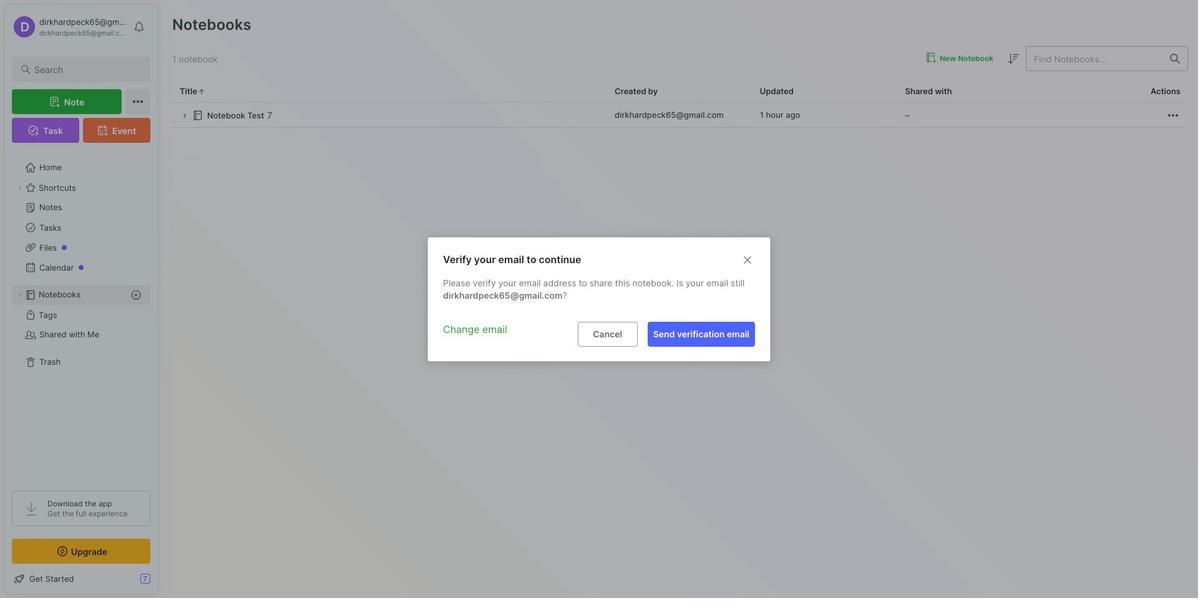 Task type: locate. For each thing, give the bounding box(es) containing it.
Find Notebooks… text field
[[1027, 48, 1163, 69]]

tree
[[4, 150, 158, 480]]

None search field
[[34, 62, 139, 77]]

tree inside main element
[[4, 150, 158, 480]]

row
[[172, 103, 1188, 128]]

main element
[[0, 0, 162, 599]]



Task type: vqa. For each thing, say whether or not it's contained in the screenshot.
SEARCH BOX in the left of the page within the Main element
yes



Task type: describe. For each thing, give the bounding box(es) containing it.
none search field inside main element
[[34, 62, 139, 77]]

expand notebooks image
[[16, 291, 24, 299]]

Search text field
[[34, 64, 139, 76]]

close image
[[740, 253, 755, 268]]



